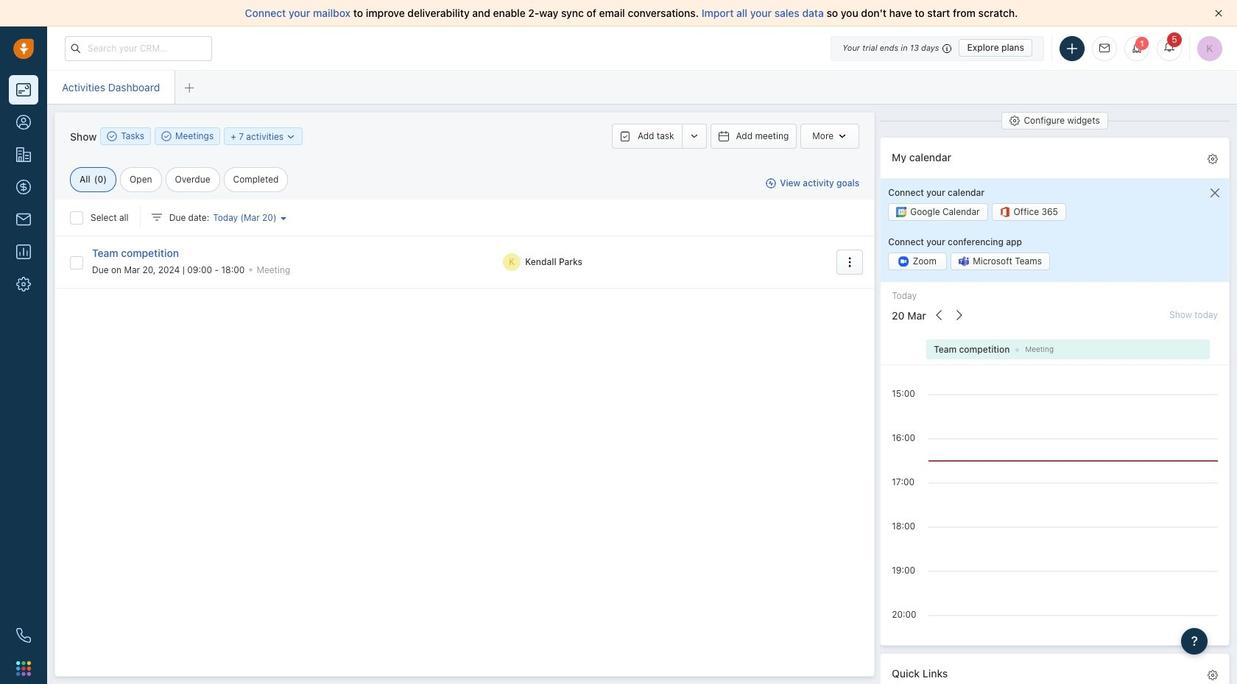 Task type: describe. For each thing, give the bounding box(es) containing it.
phone image
[[16, 628, 31, 643]]

down image
[[286, 131, 296, 142]]

close image
[[1215, 10, 1222, 17]]



Task type: locate. For each thing, give the bounding box(es) containing it.
freshworks switcher image
[[16, 661, 31, 676]]

send email image
[[1099, 44, 1110, 53]]

phone element
[[9, 621, 38, 650]]

Search your CRM... text field
[[65, 36, 212, 61]]



